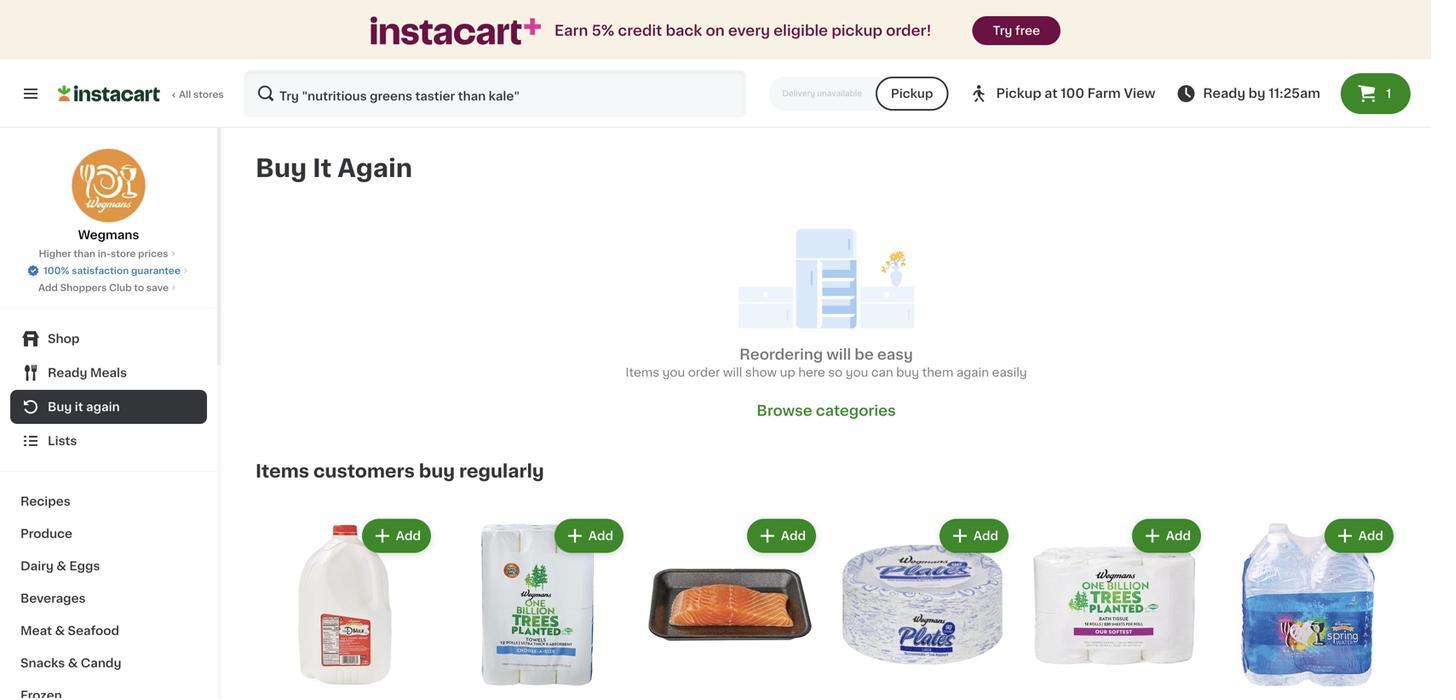 Task type: describe. For each thing, give the bounding box(es) containing it.
produce link
[[10, 518, 207, 551]]

instacart plus icon image
[[371, 17, 541, 45]]

regularly
[[459, 463, 544, 481]]

buy inside reordering will be easy items you order will show up here so you can buy them again easily
[[897, 367, 920, 379]]

lists
[[48, 435, 77, 447]]

100% satisfaction guarantee button
[[27, 261, 191, 278]]

buy it again link
[[10, 390, 207, 424]]

be
[[855, 348, 874, 362]]

satisfaction
[[72, 266, 129, 276]]

11:25am
[[1269, 87, 1321, 100]]

all
[[179, 90, 191, 99]]

beverages
[[20, 593, 86, 605]]

in-
[[98, 249, 111, 259]]

to
[[134, 283, 144, 293]]

again
[[338, 156, 413, 181]]

5%
[[592, 23, 615, 38]]

reordering will be easy items you order will show up here so you can buy them again easily
[[626, 348, 1027, 379]]

recipes
[[20, 496, 71, 508]]

earn 5% credit back on every eligible pickup order!
[[555, 23, 932, 38]]

eligible
[[774, 23, 828, 38]]

wegmans logo image
[[71, 148, 146, 223]]

1 button
[[1341, 73, 1411, 114]]

& for dairy
[[57, 561, 66, 573]]

it
[[75, 401, 83, 413]]

back
[[666, 23, 703, 38]]

pickup
[[832, 23, 883, 38]]

browse categories link
[[757, 402, 896, 421]]

buy for buy it again
[[256, 156, 307, 181]]

3 product group from the left
[[641, 516, 820, 699]]

add shoppers club to save
[[38, 283, 169, 293]]

ready by 11:25am link
[[1176, 84, 1321, 104]]

1 you from the left
[[663, 367, 685, 379]]

eggs
[[69, 561, 100, 573]]

recipes link
[[10, 486, 207, 518]]

4 product group from the left
[[833, 516, 1012, 699]]

seafood
[[68, 626, 119, 637]]

pickup at 100 farm view
[[997, 87, 1156, 100]]

pickup at 100 farm view button
[[969, 70, 1156, 118]]

on
[[706, 23, 725, 38]]

service type group
[[769, 77, 949, 111]]

order
[[688, 367, 720, 379]]

shop
[[48, 333, 80, 345]]

free
[[1016, 25, 1041, 37]]

lists link
[[10, 424, 207, 458]]

produce
[[20, 528, 72, 540]]

4 add button from the left
[[942, 521, 1007, 552]]

view
[[1124, 87, 1156, 100]]

up
[[780, 367, 796, 379]]

earn
[[555, 23, 588, 38]]

higher
[[39, 249, 71, 259]]

them
[[923, 367, 954, 379]]

items customers buy regularly
[[256, 463, 544, 481]]

buy for buy it again
[[48, 401, 72, 413]]

reordering
[[740, 348, 823, 362]]

pickup for pickup at 100 farm view
[[997, 87, 1042, 100]]

instacart logo image
[[58, 84, 160, 104]]

here
[[799, 367, 826, 379]]

ready meals button
[[10, 356, 207, 390]]

credit
[[618, 23, 662, 38]]

every
[[729, 23, 770, 38]]

so
[[829, 367, 843, 379]]

all stores link
[[58, 70, 225, 118]]

wegmans
[[78, 229, 139, 241]]

all stores
[[179, 90, 224, 99]]

6 add button from the left
[[1327, 521, 1393, 552]]

100%
[[44, 266, 69, 276]]

pickup for pickup
[[891, 88, 934, 100]]

it
[[313, 156, 332, 181]]

browse
[[757, 404, 813, 418]]

ready meals link
[[10, 356, 207, 390]]

shop link
[[10, 322, 207, 356]]



Task type: vqa. For each thing, say whether or not it's contained in the screenshot.
higher
yes



Task type: locate. For each thing, give the bounding box(es) containing it.
1 horizontal spatial will
[[827, 348, 852, 362]]

& left eggs
[[57, 561, 66, 573]]

1 vertical spatial items
[[256, 463, 309, 481]]

browse categories
[[757, 404, 896, 418]]

0 horizontal spatial will
[[723, 367, 743, 379]]

2 vertical spatial &
[[68, 658, 78, 670]]

club
[[109, 283, 132, 293]]

guarantee
[[131, 266, 181, 276]]

buy left regularly at the left bottom
[[419, 463, 455, 481]]

ready down shop
[[48, 367, 87, 379]]

items left the customers
[[256, 463, 309, 481]]

save
[[146, 283, 169, 293]]

6 product group from the left
[[1219, 516, 1398, 699]]

1 horizontal spatial ready
[[1204, 87, 1246, 100]]

buy it again
[[48, 401, 120, 413]]

meat & seafood
[[20, 626, 119, 637]]

prices
[[138, 249, 168, 259]]

0 vertical spatial will
[[827, 348, 852, 362]]

buy
[[256, 156, 307, 181], [48, 401, 72, 413]]

buy down easy
[[897, 367, 920, 379]]

can
[[872, 367, 894, 379]]

2 you from the left
[[846, 367, 869, 379]]

2 product group from the left
[[448, 516, 627, 699]]

0 horizontal spatial buy
[[48, 401, 72, 413]]

0 horizontal spatial you
[[663, 367, 685, 379]]

will up so
[[827, 348, 852, 362]]

wegmans link
[[71, 148, 146, 244]]

& for meat
[[55, 626, 65, 637]]

easily
[[993, 367, 1027, 379]]

1 product group from the left
[[256, 516, 435, 699]]

will
[[827, 348, 852, 362], [723, 367, 743, 379]]

higher than in-store prices link
[[39, 247, 178, 261]]

add shoppers club to save link
[[38, 281, 179, 295]]

ready for ready meals
[[48, 367, 87, 379]]

again right them
[[957, 367, 989, 379]]

show
[[746, 367, 777, 379]]

you
[[663, 367, 685, 379], [846, 367, 869, 379]]

0 horizontal spatial buy
[[419, 463, 455, 481]]

& for snacks
[[68, 658, 78, 670]]

ready left by
[[1204, 87, 1246, 100]]

& left candy
[[68, 658, 78, 670]]

& right meat
[[55, 626, 65, 637]]

0 horizontal spatial again
[[86, 401, 120, 413]]

0 vertical spatial &
[[57, 561, 66, 573]]

items
[[626, 367, 660, 379], [256, 463, 309, 481]]

Search field
[[245, 72, 745, 116]]

0 vertical spatial ready
[[1204, 87, 1246, 100]]

3 add button from the left
[[749, 521, 815, 552]]

buy left it
[[256, 156, 307, 181]]

ready by 11:25am
[[1204, 87, 1321, 100]]

dairy & eggs link
[[10, 551, 207, 583]]

meat & seafood link
[[10, 615, 207, 648]]

1 horizontal spatial you
[[846, 367, 869, 379]]

add button
[[364, 521, 430, 552], [556, 521, 622, 552], [749, 521, 815, 552], [942, 521, 1007, 552], [1134, 521, 1200, 552], [1327, 521, 1393, 552]]

100
[[1061, 87, 1085, 100]]

1 vertical spatial buy
[[48, 401, 72, 413]]

1 vertical spatial again
[[86, 401, 120, 413]]

higher than in-store prices
[[39, 249, 168, 259]]

ready inside ready meals link
[[48, 367, 87, 379]]

will left show
[[723, 367, 743, 379]]

1 add button from the left
[[364, 521, 430, 552]]

dairy
[[20, 561, 54, 573]]

ready meals
[[48, 367, 127, 379]]

candy
[[81, 658, 121, 670]]

add
[[38, 283, 58, 293], [396, 530, 421, 542], [589, 530, 614, 542], [781, 530, 806, 542], [974, 530, 999, 542], [1166, 530, 1191, 542], [1359, 530, 1384, 542]]

buy left 'it'
[[48, 401, 72, 413]]

&
[[57, 561, 66, 573], [55, 626, 65, 637], [68, 658, 78, 670]]

1 vertical spatial buy
[[419, 463, 455, 481]]

by
[[1249, 87, 1266, 100]]

beverages link
[[10, 583, 207, 615]]

0 horizontal spatial ready
[[48, 367, 87, 379]]

ready inside ready by 11:25am link
[[1204, 87, 1246, 100]]

again
[[957, 367, 989, 379], [86, 401, 120, 413]]

ready
[[1204, 87, 1246, 100], [48, 367, 87, 379]]

stores
[[193, 90, 224, 99]]

meat
[[20, 626, 52, 637]]

1 vertical spatial &
[[55, 626, 65, 637]]

0 vertical spatial again
[[957, 367, 989, 379]]

farm
[[1088, 87, 1121, 100]]

again inside reordering will be easy items you order will show up here so you can buy them again easily
[[957, 367, 989, 379]]

2 add button from the left
[[556, 521, 622, 552]]

items inside reordering will be easy items you order will show up here so you can buy them again easily
[[626, 367, 660, 379]]

you down be
[[846, 367, 869, 379]]

5 product group from the left
[[1026, 516, 1205, 699]]

1 horizontal spatial items
[[626, 367, 660, 379]]

than
[[74, 249, 95, 259]]

pickup left at
[[997, 87, 1042, 100]]

shoppers
[[60, 283, 107, 293]]

0 vertical spatial items
[[626, 367, 660, 379]]

you left "order"
[[663, 367, 685, 379]]

snacks & candy link
[[10, 648, 207, 680]]

pickup button
[[876, 77, 949, 111]]

buy it again
[[256, 156, 413, 181]]

0 vertical spatial buy
[[256, 156, 307, 181]]

100% satisfaction guarantee
[[44, 266, 181, 276]]

pickup inside button
[[891, 88, 934, 100]]

pickup inside popup button
[[997, 87, 1042, 100]]

snacks & candy
[[20, 658, 121, 670]]

1
[[1387, 88, 1392, 100]]

easy
[[878, 348, 913, 362]]

0 horizontal spatial items
[[256, 463, 309, 481]]

pickup
[[997, 87, 1042, 100], [891, 88, 934, 100]]

1 horizontal spatial buy
[[256, 156, 307, 181]]

5 add button from the left
[[1134, 521, 1200, 552]]

try
[[993, 25, 1013, 37]]

meals
[[90, 367, 127, 379]]

1 vertical spatial will
[[723, 367, 743, 379]]

buy
[[897, 367, 920, 379], [419, 463, 455, 481]]

1 horizontal spatial buy
[[897, 367, 920, 379]]

at
[[1045, 87, 1058, 100]]

categories
[[816, 404, 896, 418]]

customers
[[314, 463, 415, 481]]

try free
[[993, 25, 1041, 37]]

dairy & eggs
[[20, 561, 100, 573]]

ready for ready by 11:25am
[[1204, 87, 1246, 100]]

order!
[[886, 23, 932, 38]]

product group
[[256, 516, 435, 699], [448, 516, 627, 699], [641, 516, 820, 699], [833, 516, 1012, 699], [1026, 516, 1205, 699], [1219, 516, 1398, 699]]

again right 'it'
[[86, 401, 120, 413]]

snacks
[[20, 658, 65, 670]]

None search field
[[244, 70, 747, 118]]

store
[[111, 249, 136, 259]]

0 horizontal spatial pickup
[[891, 88, 934, 100]]

0 vertical spatial buy
[[897, 367, 920, 379]]

1 horizontal spatial pickup
[[997, 87, 1042, 100]]

pickup down "order!"
[[891, 88, 934, 100]]

items left "order"
[[626, 367, 660, 379]]

1 horizontal spatial again
[[957, 367, 989, 379]]

1 vertical spatial ready
[[48, 367, 87, 379]]



